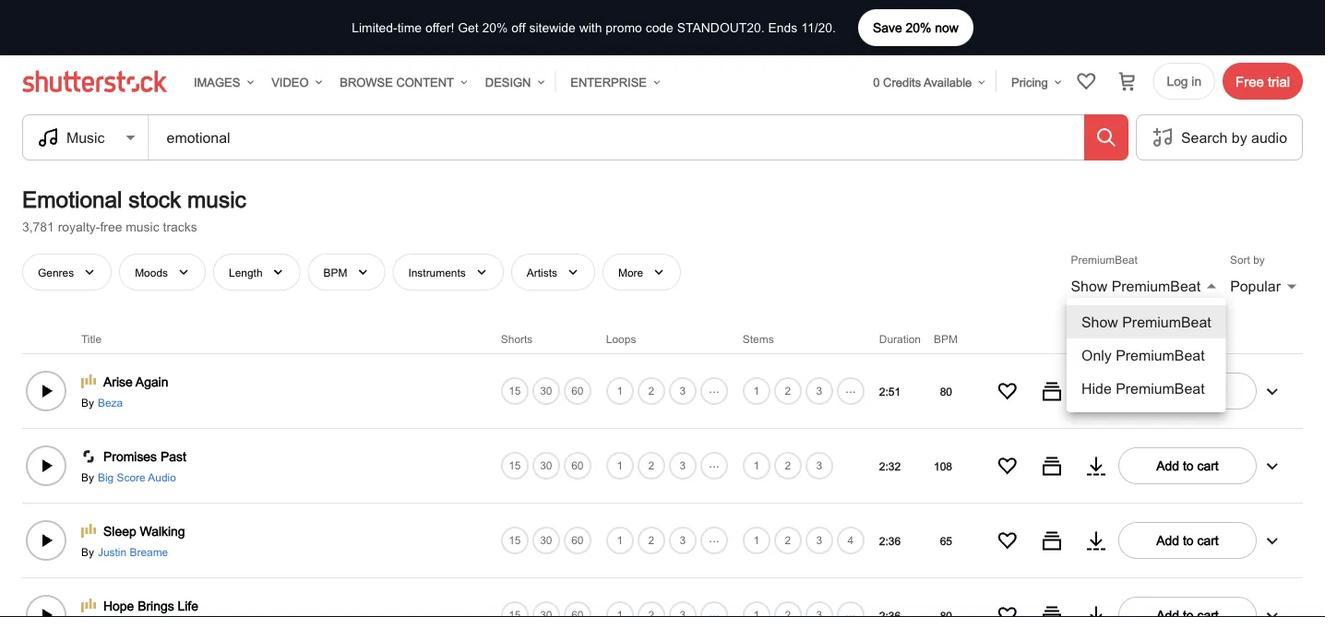 Task type: vqa. For each thing, say whether or not it's contained in the screenshot.
Save icon for 4
yes



Task type: locate. For each thing, give the bounding box(es) containing it.
moods button
[[119, 254, 206, 291]]

60 for walking
[[572, 534, 584, 547]]

loops
[[606, 333, 636, 346]]

save image left similar icon
[[997, 604, 1019, 618]]

0 vertical spatial music
[[187, 186, 246, 212]]

2 vertical spatial add to cart
[[1157, 533, 1219, 548]]

show up show premiumbeat option
[[1071, 277, 1108, 294]]

1 60 from the top
[[572, 384, 584, 397]]

1 vertical spatial cart
[[1198, 458, 1219, 473]]

1 try image from the top
[[1086, 380, 1108, 402]]

3 button
[[667, 450, 699, 482]]

20% left "now"
[[906, 20, 932, 35]]

0 horizontal spatial 20%
[[482, 20, 508, 35]]

bpm button
[[308, 254, 385, 291]]

0 vertical spatial add to cart button
[[1119, 373, 1257, 410]]

title
[[81, 333, 102, 346]]

by for arise
[[81, 396, 94, 409]]

15 for 4
[[509, 534, 521, 547]]

bpm inside button
[[324, 266, 347, 279]]

get
[[458, 20, 479, 35]]

80
[[940, 385, 953, 398]]

0 vertical spatial 15
[[509, 385, 521, 398]]

2 vertical spatial 60
[[572, 534, 584, 547]]

tracks
[[163, 219, 197, 234]]

audio
[[1252, 129, 1288, 146]]

2 try image from the top
[[1086, 455, 1108, 477]]

1 vertical spatial show
[[1082, 313, 1119, 330]]

2 vertical spatial to
[[1183, 533, 1194, 548]]

arise again link
[[103, 373, 168, 391]]

by left justin
[[81, 545, 94, 558]]

0 credits available link
[[866, 64, 989, 101]]

add to cart for 4
[[1157, 533, 1219, 548]]

try image for arise again
[[1086, 380, 1108, 402]]

show inside popup button
[[1071, 277, 1108, 294]]

2 vertical spatial 15
[[509, 534, 521, 547]]

0 vertical spatial to
[[1183, 384, 1194, 398]]

music down 'stock'
[[126, 219, 159, 234]]

60 for past
[[572, 459, 584, 472]]

emotional
[[22, 186, 122, 212]]

1 vertical spatial 15
[[509, 459, 521, 472]]

2 save image from the top
[[997, 530, 1019, 552]]

premiumbeat inside option
[[1123, 313, 1212, 330]]

show
[[1071, 277, 1108, 294], [1082, 313, 1119, 330]]

length
[[229, 266, 263, 279]]

1 vertical spatial save image
[[997, 604, 1019, 618]]

add to cart button for 4
[[1119, 522, 1257, 559]]

3 add to cart button from the top
[[1119, 522, 1257, 559]]

0 vertical spatial add
[[1157, 384, 1180, 398]]

2 save image from the top
[[997, 604, 1019, 618]]

30
[[540, 385, 552, 398], [540, 459, 552, 472], [540, 534, 552, 547]]

save image
[[997, 455, 1019, 477], [997, 604, 1019, 618]]

save image for 4
[[997, 530, 1019, 552]]

1 vertical spatial save image
[[997, 530, 1019, 552]]

2 20% from the left
[[482, 20, 508, 35]]

list box
[[1067, 298, 1227, 413]]

3 add from the top
[[1157, 533, 1180, 548]]

instruments button
[[393, 254, 504, 291]]

premiumbeat up show premiumbeat option
[[1112, 277, 1201, 294]]

... for promises past
[[709, 456, 720, 471]]

show up only
[[1082, 313, 1119, 330]]

0 vertical spatial show premiumbeat
[[1071, 277, 1201, 294]]

20% left off
[[482, 20, 508, 35]]

show for show premiumbeat popup button
[[1071, 277, 1108, 294]]

similar image
[[1041, 380, 1063, 402], [1041, 455, 1063, 477], [1041, 530, 1063, 552]]

save image right 80
[[997, 380, 1019, 402]]

3 to from the top
[[1183, 533, 1194, 548]]

0 vertical spatial save image
[[997, 380, 1019, 402]]

show premiumbeat up only premiumbeat
[[1082, 313, 1212, 330]]

sleep
[[103, 524, 136, 539]]

2 by from the top
[[81, 471, 94, 484]]

content
[[396, 75, 454, 89]]

3 try image from the top
[[1086, 530, 1108, 552]]

by left beza
[[81, 396, 94, 409]]

1 add from the top
[[1157, 384, 1180, 398]]

1 cart from the top
[[1198, 384, 1219, 398]]

0 vertical spatial 60
[[572, 384, 584, 397]]

0 vertical spatial by
[[81, 396, 94, 409]]

0
[[874, 75, 880, 89]]

hope brings life link
[[103, 597, 198, 616]]

show premiumbeat button
[[1071, 275, 1223, 298]]

only premiumbeat option
[[1067, 339, 1227, 372]]

1 similar image from the top
[[1041, 380, 1063, 402]]

... for sleep walking
[[709, 531, 720, 545]]

1 vertical spatial add to cart button
[[1119, 448, 1257, 484]]

bpm right the length button on the left
[[324, 266, 347, 279]]

promo
[[606, 20, 642, 35]]

walking
[[140, 524, 185, 539]]

1 20% from the left
[[906, 20, 932, 35]]

video
[[272, 75, 309, 89]]

0 credits available
[[874, 75, 972, 89]]

0 vertical spatial cart
[[1198, 384, 1219, 398]]

3,781
[[22, 219, 54, 234]]

2 vertical spatial add to cart button
[[1119, 522, 1257, 559]]

0 vertical spatial bpm
[[324, 266, 347, 279]]

pricing link
[[1004, 64, 1065, 101]]

premiumbeat
[[1112, 277, 1201, 294], [1123, 313, 1212, 330], [1116, 347, 1205, 364], [1116, 380, 1205, 397]]

show premiumbeat inside option
[[1082, 313, 1212, 330]]

moods
[[135, 266, 168, 279]]

3
[[680, 385, 686, 398], [817, 385, 823, 398], [680, 459, 686, 472], [817, 459, 823, 472], [680, 534, 686, 547], [817, 534, 823, 547]]

collections image
[[1076, 70, 1098, 92]]

cart image
[[1117, 70, 1139, 92]]

emotional stock music 3,781 royalty-free music tracks
[[22, 186, 246, 234]]

1 vertical spatial 60
[[572, 459, 584, 472]]

add for 4
[[1157, 533, 1180, 548]]

past
[[161, 449, 186, 464]]

enterprise link
[[563, 64, 664, 101]]

premiumbeat up only premiumbeat option
[[1123, 313, 1212, 330]]

justin
[[98, 545, 127, 558]]

search by audio
[[1182, 129, 1288, 146]]

similar image for ...
[[1041, 380, 1063, 402]]

4 try image from the top
[[1086, 604, 1108, 618]]

time
[[398, 20, 422, 35]]

2 60 from the top
[[572, 459, 584, 472]]

similar image
[[1041, 604, 1063, 618]]

0 vertical spatial show
[[1071, 277, 1108, 294]]

show premiumbeat inside popup button
[[1071, 277, 1201, 294]]

1 vertical spatial 30
[[540, 459, 552, 472]]

free trial
[[1236, 73, 1291, 89]]

1 save image from the top
[[997, 380, 1019, 402]]

save image right 65
[[997, 530, 1019, 552]]

to
[[1183, 384, 1194, 398], [1183, 458, 1194, 473], [1183, 533, 1194, 548]]

2 add from the top
[[1157, 458, 1180, 473]]

1 add to cart button from the top
[[1119, 373, 1257, 410]]

arise
[[103, 375, 133, 389]]

limited-
[[352, 20, 398, 35]]

try image
[[1086, 380, 1108, 402], [1086, 455, 1108, 477], [1086, 530, 1108, 552], [1086, 604, 1108, 618]]

promises past link
[[103, 448, 186, 466]]

3 add to cart from the top
[[1157, 533, 1219, 548]]

1 vertical spatial music
[[126, 219, 159, 234]]

2 vertical spatial by
[[81, 545, 94, 558]]

show for show premiumbeat option
[[1082, 313, 1119, 330]]

1 vertical spatial similar image
[[1041, 455, 1063, 477]]

1 vertical spatial show premiumbeat
[[1082, 313, 1212, 330]]

0 vertical spatial similar image
[[1041, 380, 1063, 402]]

20%
[[906, 20, 932, 35], [482, 20, 508, 35]]

by for promises
[[81, 471, 94, 484]]

premiumbeat down show premiumbeat option
[[1116, 347, 1205, 364]]

3 by from the top
[[81, 545, 94, 558]]

audio
[[148, 471, 176, 484]]

108
[[934, 460, 953, 472]]

music up tracks
[[187, 186, 246, 212]]

add for ...
[[1157, 384, 1180, 398]]

show premiumbeat up show premiumbeat option
[[1071, 277, 1201, 294]]

cart for 4
[[1198, 533, 1219, 548]]

1 15 from the top
[[509, 385, 521, 398]]

by left big
[[81, 471, 94, 484]]

with
[[579, 20, 602, 35]]

save image for ...
[[997, 380, 1019, 402]]

1 horizontal spatial 20%
[[906, 20, 932, 35]]

premiumbeat down only premiumbeat option
[[1116, 380, 1205, 397]]

instruments
[[408, 266, 466, 279]]

standout20.
[[677, 20, 765, 35]]

1 by from the top
[[81, 396, 94, 409]]

add to cart
[[1157, 384, 1219, 398], [1157, 458, 1219, 473], [1157, 533, 1219, 548]]

sitewide
[[529, 20, 576, 35]]

cart
[[1198, 384, 1219, 398], [1198, 458, 1219, 473], [1198, 533, 1219, 548]]

free
[[1236, 73, 1265, 89]]

0 vertical spatial add to cart
[[1157, 384, 1219, 398]]

stock
[[129, 186, 181, 212]]

show inside option
[[1082, 313, 1119, 330]]

1
[[617, 385, 623, 398], [754, 385, 760, 398], [617, 459, 623, 472], [754, 459, 760, 472], [617, 534, 623, 547], [754, 534, 760, 547]]

premiumbeat for only premiumbeat option
[[1116, 347, 1205, 364]]

search image
[[1096, 126, 1118, 149]]

2
[[649, 385, 655, 398], [785, 385, 791, 398], [649, 459, 655, 472], [785, 459, 791, 472], [649, 534, 655, 547], [785, 534, 791, 547]]

1 vertical spatial bpm
[[934, 333, 958, 346]]

beza
[[98, 396, 123, 409]]

premiumbeat inside popup button
[[1112, 277, 1201, 294]]

design
[[485, 75, 531, 89]]

2 vertical spatial add
[[1157, 533, 1180, 548]]

hope
[[103, 599, 134, 614]]

video link
[[264, 64, 325, 101]]

3 15 from the top
[[509, 534, 521, 547]]

browse content link
[[333, 64, 471, 101]]

3 60 from the top
[[572, 534, 584, 547]]

bpm right duration
[[934, 333, 958, 346]]

music
[[187, 186, 246, 212], [126, 219, 159, 234]]

trial
[[1268, 73, 1291, 89]]

1 to from the top
[[1183, 384, 1194, 398]]

2 vertical spatial cart
[[1198, 533, 1219, 548]]

1 vertical spatial add
[[1157, 458, 1180, 473]]

2 to from the top
[[1183, 458, 1194, 473]]

0 vertical spatial save image
[[997, 455, 1019, 477]]

1 add to cart from the top
[[1157, 384, 1219, 398]]

save image right 108
[[997, 455, 1019, 477]]

3 cart from the top
[[1198, 533, 1219, 548]]

save image
[[997, 380, 1019, 402], [997, 530, 1019, 552]]

15
[[509, 385, 521, 398], [509, 459, 521, 472], [509, 534, 521, 547]]

60
[[572, 384, 584, 397], [572, 459, 584, 472], [572, 534, 584, 547]]

1 vertical spatial add to cart
[[1157, 458, 1219, 473]]

hope brings life
[[103, 599, 198, 614]]

1 vertical spatial to
[[1183, 458, 1194, 473]]

by
[[1232, 129, 1248, 146]]

3 30 from the top
[[540, 534, 552, 547]]

design link
[[478, 64, 548, 101]]

similar image for 4
[[1041, 530, 1063, 552]]

0 horizontal spatial music
[[126, 219, 159, 234]]

1 30 from the top
[[540, 385, 552, 398]]

log in
[[1167, 74, 1202, 89]]

0 horizontal spatial bpm
[[324, 266, 347, 279]]

duration
[[880, 333, 921, 346]]

big
[[98, 471, 114, 484]]

30 for ...
[[540, 385, 552, 398]]

3 similar image from the top
[[1041, 530, 1063, 552]]

2 vertical spatial similar image
[[1041, 530, 1063, 552]]

save
[[873, 20, 903, 35]]

1 vertical spatial by
[[81, 471, 94, 484]]

2 vertical spatial 30
[[540, 534, 552, 547]]

0 vertical spatial 30
[[540, 385, 552, 398]]

add to cart button
[[1119, 373, 1257, 410], [1119, 448, 1257, 484], [1119, 522, 1257, 559]]

add
[[1157, 384, 1180, 398], [1157, 458, 1180, 473], [1157, 533, 1180, 548]]

2 cart from the top
[[1198, 458, 1219, 473]]



Task type: describe. For each thing, give the bounding box(es) containing it.
2 add to cart button from the top
[[1119, 448, 1257, 484]]

60 button
[[562, 376, 593, 407]]

big score audio link
[[94, 470, 176, 484]]

genres button
[[22, 254, 112, 291]]

brings
[[138, 599, 174, 614]]

in
[[1192, 74, 1202, 89]]

only premiumbeat
[[1082, 347, 1205, 364]]

life
[[178, 599, 198, 614]]

11/20.
[[801, 20, 836, 35]]

list box containing show premiumbeat
[[1067, 298, 1227, 413]]

by justin breame
[[81, 545, 168, 558]]

hide
[[1082, 380, 1112, 397]]

2:36
[[880, 534, 901, 547]]

free trial button
[[1223, 63, 1304, 100]]

now
[[935, 20, 959, 35]]

promises
[[103, 449, 157, 464]]

log in link
[[1154, 63, 1216, 100]]

30 for 4
[[540, 534, 552, 547]]

show premiumbeat option
[[1067, 306, 1227, 339]]

sleep walking
[[103, 524, 185, 539]]

2:51
[[880, 385, 901, 398]]

4
[[848, 534, 854, 547]]

only
[[1082, 347, 1112, 364]]

to for 4
[[1183, 533, 1194, 548]]

free
[[100, 219, 122, 234]]

1 horizontal spatial bpm
[[934, 333, 958, 346]]

by for sleep
[[81, 545, 94, 558]]

enterprise
[[571, 75, 647, 89]]

breame
[[130, 545, 168, 558]]

more
[[618, 266, 644, 279]]

to for ...
[[1183, 384, 1194, 398]]

65
[[940, 534, 953, 547]]

60 inside 60 button
[[572, 384, 584, 397]]

justin breame link
[[94, 544, 168, 559]]

premiumbeat for show premiumbeat popup button
[[1112, 277, 1201, 294]]

2 15 from the top
[[509, 459, 521, 472]]

arise again
[[103, 375, 168, 389]]

try image for promises past
[[1086, 455, 1108, 477]]

2 similar image from the top
[[1041, 455, 1063, 477]]

score
[[117, 471, 146, 484]]

credits
[[884, 75, 921, 89]]

... for arise again
[[709, 381, 720, 396]]

images link
[[186, 64, 257, 101]]

add to cart for ...
[[1157, 384, 1219, 398]]

hide premiumbeat option
[[1067, 372, 1227, 405]]

show premiumbeat for show premiumbeat popup button
[[1071, 277, 1201, 294]]

code
[[646, 20, 674, 35]]

offer!
[[426, 20, 455, 35]]

1 horizontal spatial music
[[187, 186, 246, 212]]

again
[[136, 375, 168, 389]]

show premiumbeat for show premiumbeat option
[[1082, 313, 1212, 330]]

shorts
[[501, 333, 533, 346]]

by big score audio
[[81, 471, 176, 484]]

1 save image from the top
[[997, 455, 1019, 477]]

browse
[[340, 75, 393, 89]]

off
[[512, 20, 526, 35]]

search
[[1182, 129, 1228, 146]]

2 30 from the top
[[540, 459, 552, 472]]

artists
[[527, 266, 558, 279]]

available
[[924, 75, 972, 89]]

premiumbeat for show premiumbeat option
[[1123, 313, 1212, 330]]

3 inside button
[[680, 459, 686, 472]]

save 20% now
[[873, 20, 959, 35]]

royalty-
[[58, 219, 100, 234]]

stems
[[743, 333, 774, 346]]

beza link
[[94, 395, 123, 410]]

length button
[[213, 254, 301, 291]]

sleep walking link
[[103, 522, 185, 541]]

shutterstock image
[[22, 70, 172, 92]]

add to cart button for ...
[[1119, 373, 1257, 410]]

try image for sleep walking
[[1086, 530, 1108, 552]]

2 add to cart from the top
[[1157, 458, 1219, 473]]

more button
[[603, 254, 681, 291]]

by beza
[[81, 396, 123, 409]]

pricing
[[1012, 75, 1048, 89]]

promises past
[[103, 449, 186, 464]]

premiumbeat for hide premiumbeat option
[[1116, 380, 1205, 397]]

artists button
[[511, 254, 595, 291]]

save 20% now link
[[858, 9, 974, 46]]

cart for ...
[[1198, 384, 1219, 398]]

log
[[1167, 74, 1189, 89]]

ends
[[769, 20, 798, 35]]

15 for ...
[[509, 385, 521, 398]]

genres
[[38, 266, 74, 279]]

search by audio button
[[1136, 115, 1304, 160]]

limited-time offer! get 20% off sitewide with promo code standout20. ends 11/20.
[[352, 20, 836, 35]]



